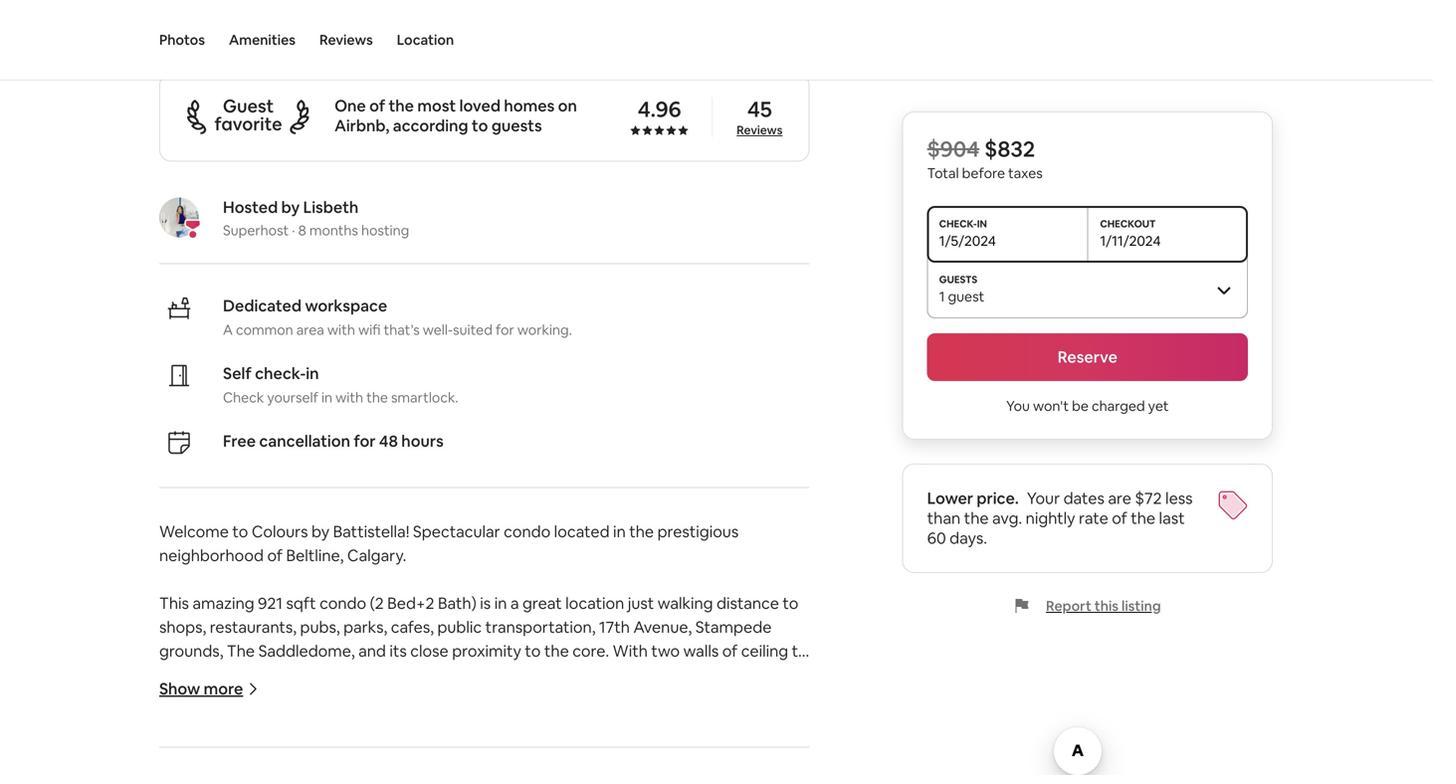 Task type: vqa. For each thing, say whether or not it's contained in the screenshot.
as
no



Task type: describe. For each thing, give the bounding box(es) containing it.
0 horizontal spatial views.
[[335, 689, 379, 709]]

the left last
[[1131, 508, 1156, 529]]

restaurants,
[[210, 617, 297, 638]]

one
[[335, 95, 366, 116]]

downtown
[[549, 665, 627, 685]]

to inside 'welcome to colours by battistella! spectacular condo located in the prestigious neighborhood of beltline, calgary.'
[[232, 522, 248, 542]]

lower
[[928, 488, 974, 509]]

transportation,
[[486, 617, 596, 638]]

the inside 'welcome to colours by battistella! spectacular condo located in the prestigious neighborhood of beltline, calgary.'
[[629, 522, 654, 542]]

$72
[[1135, 488, 1162, 509]]

$904
[[928, 135, 980, 163]]

hosted by lisbeth superhost · 8 months hosting
[[223, 197, 409, 239]]

for inside dedicated workspace a common area with wifi that's well-suited for working.
[[496, 321, 514, 339]]

core.
[[573, 641, 609, 661]]

this
[[1095, 597, 1119, 615]]

total
[[928, 164, 959, 182]]

to down transportation,
[[525, 641, 541, 661]]

airbnb,
[[335, 115, 390, 136]]

condo inside 'this amazing 921 sqft condo (2 bed+2 bath) is in a great location just walking distance to shops, restaurants, pubs, parks, cafes, public transportation, 17th avenue, stampede grounds, the saddledome, and its close proximity to the core. with two walls of ceiling to floor windows, you will see spectacular unobstructed downtown views. relax and enjoy the amazing panoramic views.'
[[320, 593, 366, 614]]

1/5/2024
[[940, 232, 996, 250]]

1
[[940, 288, 945, 306]]

4
[[159, 21, 169, 41]]

are
[[1108, 488, 1132, 509]]

loved
[[460, 95, 501, 116]]

rate
[[1079, 508, 1109, 529]]

you
[[269, 665, 296, 685]]

0 horizontal spatial for
[[354, 431, 376, 451]]

bath)
[[438, 593, 477, 614]]

favorite
[[215, 112, 282, 136]]

public
[[438, 617, 482, 638]]

one of the most loved homes on airbnb, according to guests
[[335, 95, 577, 136]]

show more button
[[159, 679, 259, 699]]

months
[[309, 221, 358, 239]]

1 horizontal spatial views.
[[631, 665, 675, 685]]

1 vertical spatial amazing
[[188, 689, 249, 709]]

in inside 'this amazing 921 sqft condo (2 bed+2 bath) is in a great location just walking distance to shops, restaurants, pubs, parks, cafes, public transportation, 17th avenue, stampede grounds, the saddledome, and its close proximity to the core. with two walls of ceiling to floor windows, you will see spectacular unobstructed downtown views. relax and enjoy the amazing panoramic views.'
[[495, 593, 507, 614]]

in right yourself
[[322, 389, 333, 407]]

welcome
[[159, 522, 229, 542]]

nightly
[[1026, 508, 1076, 529]]

by inside hosted by lisbeth superhost · 8 months hosting
[[281, 197, 300, 217]]

0 vertical spatial guests
[[172, 21, 221, 41]]

common
[[236, 321, 293, 339]]

see
[[326, 665, 352, 685]]

0 vertical spatial and
[[359, 641, 386, 661]]

with
[[613, 641, 648, 661]]

1 guest
[[940, 288, 985, 306]]

neighborhood
[[159, 545, 264, 566]]

$904 $832 total before taxes
[[928, 135, 1043, 182]]

dedicated
[[223, 296, 302, 316]]

welcome to colours by battistella! spectacular condo located in the prestigious neighborhood of beltline, calgary.
[[159, 522, 742, 566]]

amenities button
[[229, 0, 296, 80]]

0 horizontal spatial ·
[[225, 21, 228, 41]]

avenue,
[[634, 617, 692, 638]]

self
[[223, 363, 252, 384]]

you won't be charged yet
[[1007, 397, 1169, 415]]

2 baths
[[390, 21, 444, 41]]

listing
[[1122, 597, 1161, 615]]

walls
[[684, 641, 719, 661]]

(2
[[370, 593, 384, 614]]

this amazing 921 sqft condo (2 bed+2 bath) is in a great location just walking distance to shops, restaurants, pubs, parks, cafes, public transportation, 17th avenue, stampede grounds, the saddledome, and its close proximity to the core. with two walls of ceiling to floor windows, you will see spectacular unobstructed downtown views. relax and enjoy the amazing panoramic views.
[[159, 593, 812, 709]]

hosted
[[223, 197, 278, 217]]

is
[[480, 593, 491, 614]]

45 reviews
[[737, 95, 783, 138]]

guest favorite
[[215, 94, 282, 136]]

your
[[1027, 488, 1060, 509]]

with inside dedicated workspace a common area with wifi that's well-suited for working.
[[327, 321, 355, 339]]

avg.
[[993, 508, 1023, 529]]

of inside 'your dates are $72 less than the avg. nightly rate of the last 60 days.'
[[1112, 508, 1128, 529]]

1 2 from the left
[[232, 21, 241, 41]]

close
[[410, 641, 449, 661]]

that's
[[384, 321, 420, 339]]

45
[[748, 95, 772, 123]]

reserve
[[1058, 347, 1118, 367]]

lisbeth
[[303, 197, 359, 217]]

1 vertical spatial reviews
[[737, 122, 783, 138]]

working.
[[518, 321, 572, 339]]

free cancellation for 48 hours
[[223, 431, 444, 451]]

yourself
[[267, 389, 318, 407]]

guest
[[948, 288, 985, 306]]

4.96
[[638, 95, 681, 123]]

the inside self check-in check yourself in with the smartlock.
[[367, 389, 388, 407]]

last
[[1159, 508, 1185, 529]]

bedrooms
[[244, 21, 320, 41]]

1 guest button
[[928, 262, 1248, 318]]

the down the floor
[[159, 689, 184, 709]]

area
[[296, 321, 324, 339]]

guest
[[223, 94, 274, 118]]

2 2 from the left
[[331, 21, 340, 41]]

superhost
[[223, 221, 289, 239]]

calgary.
[[347, 545, 407, 566]]

in up yourself
[[306, 363, 319, 384]]

check-
[[255, 363, 306, 384]]



Task type: locate. For each thing, give the bounding box(es) containing it.
guests left on
[[492, 115, 542, 136]]

by inside 'welcome to colours by battistella! spectacular condo located in the prestigious neighborhood of beltline, calgary.'
[[312, 522, 330, 542]]

report this listing button
[[1015, 597, 1161, 615]]

of right 'rate'
[[1112, 508, 1128, 529]]

1 horizontal spatial guests
[[492, 115, 542, 136]]

of inside 'welcome to colours by battistella! spectacular condo located in the prestigious neighborhood of beltline, calgary.'
[[267, 545, 283, 566]]

beltline,
[[286, 545, 344, 566]]

1 vertical spatial views.
[[335, 689, 379, 709]]

relax
[[679, 665, 718, 685]]

condo inside 'welcome to colours by battistella! spectacular condo located in the prestigious neighborhood of beltline, calgary.'
[[504, 522, 551, 542]]

won't
[[1033, 397, 1069, 415]]

well-
[[423, 321, 453, 339]]

1 vertical spatial guests
[[492, 115, 542, 136]]

you
[[1007, 397, 1030, 415]]

1 horizontal spatial 2
[[331, 21, 340, 41]]

a
[[223, 321, 233, 339]]

0 horizontal spatial and
[[359, 641, 386, 661]]

· left amenities
[[225, 21, 228, 41]]

0 vertical spatial views.
[[631, 665, 675, 685]]

enjoy
[[752, 665, 792, 685]]

of
[[369, 95, 385, 116], [1112, 508, 1128, 529], [267, 545, 283, 566], [723, 641, 738, 661]]

1 horizontal spatial and
[[721, 665, 749, 685]]

of inside 'this amazing 921 sqft condo (2 bed+2 bath) is in a great location just walking distance to shops, restaurants, pubs, parks, cafes, public transportation, 17th avenue, stampede grounds, the saddledome, and its close proximity to the core. with two walls of ceiling to floor windows, you will see spectacular unobstructed downtown views. relax and enjoy the amazing panoramic views.'
[[723, 641, 738, 661]]

host profile picture image
[[159, 198, 199, 237]]

with down workspace
[[327, 321, 355, 339]]

·
[[225, 21, 228, 41], [323, 21, 327, 41], [292, 221, 295, 239]]

8
[[298, 221, 306, 239]]

3 2 from the left
[[390, 21, 399, 41]]

condo up parks,
[[320, 593, 366, 614]]

located
[[554, 522, 610, 542]]

1 horizontal spatial by
[[312, 522, 330, 542]]

unobstructed
[[445, 665, 545, 685]]

of down the stampede
[[723, 641, 738, 661]]

2 left beds
[[331, 21, 340, 41]]

amazing
[[193, 593, 254, 614], [188, 689, 249, 709]]

amazing up the restaurants,
[[193, 593, 254, 614]]

location
[[397, 31, 454, 49]]

and right the relax
[[721, 665, 749, 685]]

dedicated workspace a common area with wifi that's well-suited for working.
[[223, 296, 572, 339]]

2 horizontal spatial 2
[[390, 21, 399, 41]]

0 vertical spatial by
[[281, 197, 300, 217]]

with
[[327, 321, 355, 339], [336, 389, 363, 407]]

48
[[379, 431, 398, 451]]

according
[[393, 115, 468, 136]]

parks,
[[344, 617, 388, 638]]

2 left bedrooms
[[232, 21, 241, 41]]

location button
[[397, 0, 454, 80]]

pubs,
[[300, 617, 340, 638]]

to up neighborhood
[[232, 522, 248, 542]]

spectacular
[[413, 522, 500, 542]]

free
[[223, 431, 256, 451]]

in left a at the left bottom
[[495, 593, 507, 614]]

for right suited
[[496, 321, 514, 339]]

1 horizontal spatial reviews
[[737, 122, 783, 138]]

0 vertical spatial amazing
[[193, 593, 254, 614]]

the left most
[[389, 95, 414, 116]]

1 vertical spatial by
[[312, 522, 330, 542]]

less
[[1166, 488, 1193, 509]]

to right distance
[[783, 593, 799, 614]]

to
[[472, 115, 488, 136], [232, 522, 248, 542], [783, 593, 799, 614], [525, 641, 541, 661], [792, 641, 808, 661]]

60
[[928, 528, 947, 549]]

and
[[359, 641, 386, 661], [721, 665, 749, 685]]

1 vertical spatial condo
[[320, 593, 366, 614]]

1 horizontal spatial ·
[[292, 221, 295, 239]]

1 vertical spatial and
[[721, 665, 749, 685]]

to right most
[[472, 115, 488, 136]]

stampede
[[696, 617, 772, 638]]

1 vertical spatial for
[[354, 431, 376, 451]]

the up '48'
[[367, 389, 388, 407]]

and down parks,
[[359, 641, 386, 661]]

0 horizontal spatial by
[[281, 197, 300, 217]]

charged
[[1092, 397, 1146, 415]]

price.
[[977, 488, 1019, 509]]

proximity
[[452, 641, 522, 661]]

921
[[258, 593, 283, 614]]

· inside hosted by lisbeth superhost · 8 months hosting
[[292, 221, 295, 239]]

than
[[928, 508, 961, 529]]

this
[[159, 593, 189, 614]]

with up free cancellation for 48 hours
[[336, 389, 363, 407]]

guests right '4'
[[172, 21, 221, 41]]

of inside one of the most loved homes on airbnb, according to guests
[[369, 95, 385, 116]]

0 vertical spatial with
[[327, 321, 355, 339]]

windows,
[[197, 665, 266, 685]]

0 vertical spatial condo
[[504, 522, 551, 542]]

days.
[[950, 528, 988, 549]]

· left 8
[[292, 221, 295, 239]]

0 horizontal spatial reviews
[[320, 31, 373, 49]]

reviews button
[[320, 0, 373, 80]]

floor
[[159, 665, 194, 685]]

before
[[962, 164, 1006, 182]]

$832
[[985, 135, 1036, 163]]

reserve button
[[928, 334, 1248, 381]]

panoramic
[[253, 689, 331, 709]]

of right the one
[[369, 95, 385, 116]]

1 horizontal spatial for
[[496, 321, 514, 339]]

guests inside one of the most loved homes on airbnb, according to guests
[[492, 115, 542, 136]]

of down colours
[[267, 545, 283, 566]]

shops,
[[159, 617, 206, 638]]

grounds,
[[159, 641, 223, 661]]

0 vertical spatial for
[[496, 321, 514, 339]]

the left 'prestigious'
[[629, 522, 654, 542]]

0 horizontal spatial guests
[[172, 21, 221, 41]]

in inside 'welcome to colours by battistella! spectacular condo located in the prestigious neighborhood of beltline, calgary.'
[[613, 522, 626, 542]]

check
[[223, 389, 264, 407]]

0 horizontal spatial 2
[[232, 21, 241, 41]]

most
[[418, 95, 456, 116]]

with inside self check-in check yourself in with the smartlock.
[[336, 389, 363, 407]]

spectacular
[[355, 665, 441, 685]]

dates
[[1064, 488, 1105, 509]]

bed+2
[[387, 593, 435, 614]]

2
[[232, 21, 241, 41], [331, 21, 340, 41], [390, 21, 399, 41]]

views. down two
[[631, 665, 675, 685]]

be
[[1072, 397, 1089, 415]]

on
[[558, 95, 577, 116]]

views. down see
[[335, 689, 379, 709]]

by up beltline,
[[312, 522, 330, 542]]

0 vertical spatial reviews
[[320, 31, 373, 49]]

the left avg.
[[964, 508, 989, 529]]

amazing down windows,
[[188, 689, 249, 709]]

guests
[[172, 21, 221, 41], [492, 115, 542, 136]]

to right ceiling
[[792, 641, 808, 661]]

for
[[496, 321, 514, 339], [354, 431, 376, 451]]

distance
[[717, 593, 779, 614]]

report
[[1046, 597, 1092, 615]]

just
[[628, 593, 654, 614]]

· left beds
[[323, 21, 327, 41]]

0 horizontal spatial condo
[[320, 593, 366, 614]]

walking
[[658, 593, 713, 614]]

2 horizontal spatial ·
[[323, 21, 327, 41]]

yet
[[1149, 397, 1169, 415]]

17th
[[599, 617, 630, 638]]

colours
[[252, 522, 308, 542]]

condo left located
[[504, 522, 551, 542]]

workspace
[[305, 296, 387, 316]]

photos button
[[159, 0, 205, 80]]

to inside one of the most loved homes on airbnb, according to guests
[[472, 115, 488, 136]]

in right located
[[613, 522, 626, 542]]

1 horizontal spatial condo
[[504, 522, 551, 542]]

hosting
[[361, 221, 409, 239]]

the down transportation,
[[544, 641, 569, 661]]

1 vertical spatial with
[[336, 389, 363, 407]]

2 left baths on the top left
[[390, 21, 399, 41]]

more
[[204, 679, 243, 699]]

condo
[[504, 522, 551, 542], [320, 593, 366, 614]]

by up 8
[[281, 197, 300, 217]]

homes
[[504, 95, 555, 116]]

beds
[[343, 21, 380, 41]]

a
[[511, 593, 519, 614]]

your dates are $72 less than the avg. nightly rate of the last 60 days.
[[928, 488, 1193, 549]]

for left '48'
[[354, 431, 376, 451]]

by
[[281, 197, 300, 217], [312, 522, 330, 542]]

photos
[[159, 31, 205, 49]]

the inside one of the most loved homes on airbnb, according to guests
[[389, 95, 414, 116]]

taxes
[[1009, 164, 1043, 182]]



